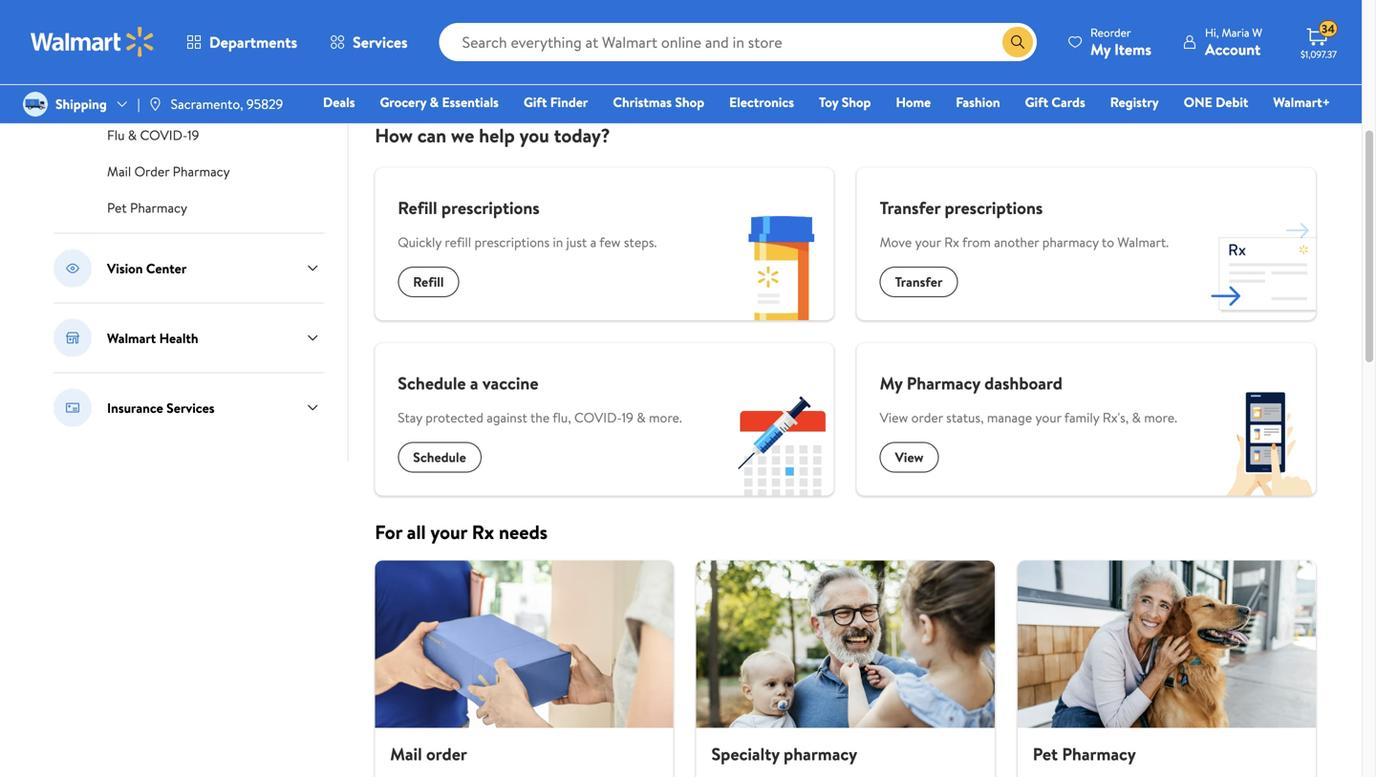 Task type: describe. For each thing, give the bounding box(es) containing it.
stay
[[398, 408, 423, 427]]

refill
[[445, 233, 472, 251]]

& right flu,
[[637, 408, 646, 427]]

gift finder link
[[515, 92, 597, 112]]

mail order pharmacy
[[107, 162, 230, 181]]

pet inside 'list item'
[[1033, 742, 1059, 766]]

toy
[[819, 93, 839, 111]]

specialty pharmacy link
[[697, 561, 995, 777]]

against
[[487, 408, 528, 427]]

vision center image
[[54, 249, 92, 287]]

prescriptions
[[125, 32, 201, 51]]

departments button
[[170, 19, 314, 65]]

center
[[146, 259, 187, 278]]

0 horizontal spatial a
[[470, 371, 479, 395]]

insurance
[[107, 398, 163, 417]]

vision
[[107, 259, 143, 278]]

we
[[451, 122, 475, 149]]

shop for toy shop
[[842, 93, 872, 111]]

treatment:
[[163, 105, 226, 123]]

flu
[[107, 126, 125, 144]]

refill prescriptions. quickly refill medications in just a few steps. refill. image
[[729, 215, 834, 320]]

1 vertical spatial pet pharmacy link
[[1018, 561, 1317, 777]]

throat,
[[263, 105, 304, 123]]

refill for refill prescriptions
[[398, 196, 438, 220]]

essentials
[[442, 93, 499, 111]]

sacramento, 95829
[[171, 95, 283, 113]]

 image for sacramento, 95829
[[148, 97, 163, 112]]

dashboard
[[985, 371, 1063, 395]]

quickly refill prescriptions in just a few steps.
[[398, 233, 657, 251]]

gift for gift cards
[[1026, 93, 1049, 111]]

1 vertical spatial services
[[167, 398, 215, 417]]

maria
[[1222, 24, 1250, 41]]

the
[[531, 408, 550, 427]]

order
[[134, 162, 170, 181]]

$4
[[107, 32, 122, 51]]

|
[[137, 95, 140, 113]]

registry
[[1111, 93, 1160, 111]]

stay protected against the flu, covid-19 & more.
[[398, 408, 682, 427]]

19 inside testing & treatment: strep throat, flu & covid-19
[[188, 126, 199, 144]]

all
[[407, 519, 426, 545]]

fashion
[[956, 93, 1001, 111]]

today?
[[554, 122, 611, 149]]

toy shop
[[819, 93, 872, 111]]

34
[[1322, 21, 1336, 37]]

toy shop link
[[811, 92, 880, 112]]

schedule a vaccine
[[398, 371, 539, 395]]

christmas shop
[[613, 93, 705, 111]]

view for view
[[896, 448, 924, 467]]

gift for gift finder
[[524, 93, 547, 111]]

schedule for now
[[1179, 43, 1240, 64]]

finder
[[551, 93, 588, 111]]

prescriptions for transfer prescriptions
[[945, 196, 1044, 220]]

gift cards
[[1026, 93, 1086, 111]]

health
[[159, 329, 199, 347]]

0 vertical spatial your
[[916, 233, 942, 251]]

specialty for specialty pharmacy
[[712, 742, 780, 766]]

from
[[963, 233, 991, 251]]

& right |
[[151, 105, 160, 123]]

refill prescriptions
[[398, 196, 540, 220]]

one debit
[[1184, 93, 1249, 111]]

deals
[[323, 93, 355, 111]]

schedule inside button
[[413, 448, 466, 467]]

schedule now button
[[1156, 34, 1294, 72]]

just
[[567, 233, 587, 251]]

$1,097.37
[[1301, 48, 1338, 61]]

flu,
[[553, 408, 571, 427]]

1 horizontal spatial a
[[590, 233, 597, 251]]

vision center
[[107, 259, 187, 278]]

pharmacy inside 'list item'
[[784, 742, 858, 766]]

cards
[[1052, 93, 1086, 111]]

now
[[1243, 43, 1271, 64]]

& right grocery at the top left of page
[[430, 93, 439, 111]]

my pharmacy dashboard. view order status, manage your family rx's and more. view. image
[[1211, 391, 1317, 496]]

walmart image
[[31, 27, 155, 57]]

search icon image
[[1011, 34, 1026, 50]]

1 vertical spatial my
[[880, 371, 903, 395]]

refill for refill
[[413, 272, 444, 291]]

& right flu
[[128, 126, 137, 144]]

mail order list item
[[364, 561, 685, 777]]

mail for mail order pharmacy
[[107, 162, 131, 181]]

move your rx from another pharmacy to walmart.
[[880, 233, 1169, 251]]

walmart.
[[1118, 233, 1169, 251]]

hi,
[[1206, 24, 1220, 41]]

quickly
[[398, 233, 442, 251]]

testing & treatment: strep throat, flu & covid-19
[[107, 105, 304, 144]]

walmart health image
[[54, 319, 92, 357]]

transfer for transfer
[[896, 272, 943, 291]]

walmart
[[107, 329, 156, 347]]

debit
[[1216, 93, 1249, 111]]

status,
[[947, 408, 984, 427]]

christmas
[[613, 93, 672, 111]]

Search search field
[[439, 23, 1038, 61]]

schedule button
[[398, 442, 482, 473]]

strep
[[229, 105, 261, 123]]

for
[[375, 519, 403, 545]]

 image for shipping
[[23, 92, 48, 117]]

mail order link
[[375, 561, 674, 777]]

how can we help you today?
[[375, 122, 611, 149]]

testing
[[107, 105, 148, 123]]

schedule now
[[1179, 43, 1271, 64]]

electronics
[[730, 93, 795, 111]]

mail order pharmacy link
[[107, 160, 230, 181]]

pet pharmacy list item
[[1007, 561, 1328, 777]]

electronics link
[[721, 92, 803, 112]]

pharmacy inside 'list item'
[[1063, 742, 1137, 766]]

transfer button
[[880, 267, 958, 297]]



Task type: vqa. For each thing, say whether or not it's contained in the screenshot.
5
no



Task type: locate. For each thing, give the bounding box(es) containing it.
19 right flu,
[[622, 408, 634, 427]]

19
[[188, 126, 199, 144], [622, 408, 634, 427]]

rx
[[945, 233, 960, 251], [472, 519, 494, 545]]

1 horizontal spatial rx
[[945, 233, 960, 251]]

1 vertical spatial your
[[1036, 408, 1062, 427]]

1 vertical spatial rx
[[472, 519, 494, 545]]

0 horizontal spatial specialty
[[107, 68, 159, 87]]

0 horizontal spatial rx
[[472, 519, 494, 545]]

0 horizontal spatial 19
[[188, 126, 199, 144]]

95829
[[247, 95, 283, 113]]

2 horizontal spatial your
[[1036, 408, 1062, 427]]

view order status, manage your family rx's, & more.
[[880, 408, 1178, 427]]

schedule for a
[[398, 371, 466, 395]]

your right move
[[916, 233, 942, 251]]

view inside button
[[896, 448, 924, 467]]

1 vertical spatial schedule
[[398, 371, 466, 395]]

 image left shipping
[[23, 92, 48, 117]]

items
[[1115, 39, 1152, 60]]

reorder
[[1091, 24, 1132, 41]]

refill down quickly
[[413, 272, 444, 291]]

0 horizontal spatial shop
[[675, 93, 705, 111]]

covid-
[[140, 126, 188, 144], [575, 408, 622, 427]]

1 vertical spatial covid-
[[575, 408, 622, 427]]

1 horizontal spatial services
[[353, 32, 408, 53]]

specialty for specialty pharmacy
[[107, 68, 159, 87]]

grocery & essentials link
[[371, 92, 508, 112]]

1 horizontal spatial order
[[912, 408, 944, 427]]

my pharmacy dashboard
[[880, 371, 1063, 395]]

0 horizontal spatial pet
[[107, 198, 127, 217]]

0 vertical spatial a
[[590, 233, 597, 251]]

walmart insurance services image
[[54, 389, 92, 427]]

w
[[1253, 24, 1263, 41]]

0 horizontal spatial order
[[426, 742, 467, 766]]

testing & treatment: strep throat, flu & covid-19 link
[[107, 103, 304, 145]]

1 more. from the left
[[649, 408, 682, 427]]

departments
[[209, 32, 297, 53]]

Walmart Site-Wide search field
[[439, 23, 1038, 61]]

0 horizontal spatial covid-
[[140, 126, 188, 144]]

0 horizontal spatial pet pharmacy
[[107, 198, 187, 217]]

1 horizontal spatial pet pharmacy link
[[1018, 561, 1317, 777]]

few
[[600, 233, 621, 251]]

schedule inside button
[[1179, 43, 1240, 64]]

schedule a vaccine. stay protected against the flu, covid-19 and more. schedule. image
[[729, 391, 834, 496]]

1 vertical spatial a
[[470, 371, 479, 395]]

2 vertical spatial schedule
[[413, 448, 466, 467]]

1 horizontal spatial mail
[[390, 742, 422, 766]]

list
[[364, 561, 1328, 777]]

1 horizontal spatial shop
[[842, 93, 872, 111]]

order for view
[[912, 408, 944, 427]]

services right insurance on the bottom of page
[[167, 398, 215, 417]]

hi, maria w account
[[1206, 24, 1263, 60]]

steps.
[[624, 233, 657, 251]]

rx left the from
[[945, 233, 960, 251]]

transfer up move
[[880, 196, 941, 220]]

prescriptions left in
[[475, 233, 550, 251]]

can
[[418, 122, 447, 149]]

1 horizontal spatial specialty
[[712, 742, 780, 766]]

more.
[[649, 408, 682, 427], [1145, 408, 1178, 427]]

0 vertical spatial pet
[[107, 198, 127, 217]]

& right rx's,
[[1133, 408, 1141, 427]]

0 horizontal spatial mail
[[107, 162, 131, 181]]

my up view button
[[880, 371, 903, 395]]

another
[[995, 233, 1040, 251]]

0 vertical spatial 19
[[188, 126, 199, 144]]

0 horizontal spatial your
[[431, 519, 468, 545]]

order
[[912, 408, 944, 427], [426, 742, 467, 766]]

1 horizontal spatial pharmacy
[[1043, 233, 1099, 251]]

refill button
[[398, 267, 459, 297]]

0 vertical spatial my
[[1091, 39, 1111, 60]]

1 horizontal spatial 19
[[622, 408, 634, 427]]

you
[[520, 122, 550, 149]]

covid- inside testing & treatment: strep throat, flu & covid-19
[[140, 126, 188, 144]]

1 vertical spatial refill
[[413, 272, 444, 291]]

for all your rx needs
[[375, 519, 548, 545]]

0 vertical spatial services
[[353, 32, 408, 53]]

more. for my pharmacy dashboard
[[1145, 408, 1178, 427]]

1 horizontal spatial my
[[1091, 39, 1111, 60]]

1 vertical spatial mail
[[390, 742, 422, 766]]

schedule
[[1179, 43, 1240, 64], [398, 371, 466, 395], [413, 448, 466, 467]]

my left the items
[[1091, 39, 1111, 60]]

prescriptions
[[442, 196, 540, 220], [945, 196, 1044, 220], [475, 233, 550, 251]]

transfer prescriptions
[[880, 196, 1044, 220]]

refill
[[398, 196, 438, 220], [413, 272, 444, 291]]

1 horizontal spatial your
[[916, 233, 942, 251]]

how
[[375, 122, 413, 149]]

2 more. from the left
[[1145, 408, 1178, 427]]

walmart+ link
[[1265, 92, 1340, 112]]

specialty pharmacy
[[712, 742, 858, 766]]

shop right christmas
[[675, 93, 705, 111]]

your
[[916, 233, 942, 251], [1036, 408, 1062, 427], [431, 519, 468, 545]]

walmart+
[[1274, 93, 1331, 111]]

services
[[353, 32, 408, 53], [167, 398, 215, 417]]

refill up quickly
[[398, 196, 438, 220]]

transfer prescriptions. move your rx from another pharmacy to walmart. transfer. image
[[1211, 215, 1317, 320]]

gift left cards
[[1026, 93, 1049, 111]]

19 down treatment:
[[188, 126, 199, 144]]

covid- up mail order pharmacy link at the left top of page
[[140, 126, 188, 144]]

schedule down hi,
[[1179, 43, 1240, 64]]

1 gift from the left
[[524, 93, 547, 111]]

view button
[[880, 442, 939, 473]]

0 vertical spatial pharmacy
[[1043, 233, 1099, 251]]

covid- right flu,
[[575, 408, 622, 427]]

services inside services "dropdown button"
[[353, 32, 408, 53]]

1 horizontal spatial pet pharmacy
[[1033, 742, 1137, 766]]

transfer
[[880, 196, 941, 220], [896, 272, 943, 291]]

1 vertical spatial order
[[426, 742, 467, 766]]

0 vertical spatial specialty
[[107, 68, 159, 87]]

1 shop from the left
[[675, 93, 705, 111]]

needs
[[499, 519, 548, 545]]

mail
[[107, 162, 131, 181], [390, 742, 422, 766]]

one
[[1184, 93, 1213, 111]]

0 horizontal spatial more.
[[649, 408, 682, 427]]

deals link
[[315, 92, 364, 112]]

more. for schedule a vaccine
[[649, 408, 682, 427]]

gift up you
[[524, 93, 547, 111]]

1 vertical spatial transfer
[[896, 272, 943, 291]]

grocery
[[380, 93, 427, 111]]

mail for mail order
[[390, 742, 422, 766]]

pet pharmacy
[[107, 198, 187, 217], [1033, 742, 1137, 766]]

a
[[590, 233, 597, 251], [470, 371, 479, 395]]

0 vertical spatial transfer
[[880, 196, 941, 220]]

1 horizontal spatial covid-
[[575, 408, 622, 427]]

1 vertical spatial view
[[896, 448, 924, 467]]

prescriptions up refill
[[442, 196, 540, 220]]

specialty pharmacy
[[107, 68, 220, 87]]

one debit link
[[1176, 92, 1258, 112]]

your left family
[[1036, 408, 1062, 427]]

rx's,
[[1103, 408, 1129, 427]]

1 vertical spatial pet
[[1033, 742, 1059, 766]]

prescriptions up the from
[[945, 196, 1044, 220]]

order inside list item
[[426, 742, 467, 766]]

view for view order status, manage your family rx's, & more.
[[880, 408, 909, 427]]

order for mail
[[426, 742, 467, 766]]

transfer inside 'button'
[[896, 272, 943, 291]]

shipping
[[55, 95, 107, 113]]

1 vertical spatial 19
[[622, 408, 634, 427]]

0 vertical spatial view
[[880, 408, 909, 427]]

0 vertical spatial schedule
[[1179, 43, 1240, 64]]

a left vaccine
[[470, 371, 479, 395]]

manage
[[988, 408, 1033, 427]]

pet pharmacy inside 'list item'
[[1033, 742, 1137, 766]]

1 horizontal spatial more.
[[1145, 408, 1178, 427]]

account
[[1206, 39, 1261, 60]]

$4 prescriptions link
[[107, 30, 201, 51]]

mail inside list item
[[390, 742, 422, 766]]

transfer down move
[[896, 272, 943, 291]]

0 horizontal spatial gift
[[524, 93, 547, 111]]

1 vertical spatial specialty
[[712, 742, 780, 766]]

sacramento,
[[171, 95, 243, 113]]

to
[[1102, 233, 1115, 251]]

vaccine
[[483, 371, 539, 395]]

home link
[[888, 92, 940, 112]]

refill inside button
[[413, 272, 444, 291]]

prescriptions for refill prescriptions
[[442, 196, 540, 220]]

schedule up stay
[[398, 371, 466, 395]]

0 vertical spatial mail
[[107, 162, 131, 181]]

family
[[1065, 408, 1100, 427]]

insurance services
[[107, 398, 215, 417]]

0 horizontal spatial pet pharmacy link
[[107, 196, 187, 218]]

in
[[553, 233, 563, 251]]

0 horizontal spatial services
[[167, 398, 215, 417]]

specialty pharmacy list item
[[685, 561, 1007, 777]]

0 horizontal spatial my
[[880, 371, 903, 395]]

specialty inside specialty pharmacy link
[[107, 68, 159, 87]]

1 horizontal spatial gift
[[1026, 93, 1049, 111]]

shop right toy
[[842, 93, 872, 111]]

 image
[[23, 92, 48, 117], [148, 97, 163, 112]]

services up grocery at the top left of page
[[353, 32, 408, 53]]

walmart health
[[107, 329, 199, 347]]

 image right |
[[148, 97, 163, 112]]

1 vertical spatial pet pharmacy
[[1033, 742, 1137, 766]]

2 gift from the left
[[1026, 93, 1049, 111]]

0 vertical spatial rx
[[945, 233, 960, 251]]

2 shop from the left
[[842, 93, 872, 111]]

gift finder
[[524, 93, 588, 111]]

1 horizontal spatial  image
[[148, 97, 163, 112]]

0 vertical spatial pet pharmacy
[[107, 198, 187, 217]]

grocery & essentials
[[380, 93, 499, 111]]

schedule down 'protected'
[[413, 448, 466, 467]]

0 vertical spatial covid-
[[140, 126, 188, 144]]

transfer for transfer prescriptions
[[880, 196, 941, 220]]

rx left needs
[[472, 519, 494, 545]]

$4 prescriptions
[[107, 32, 201, 51]]

specialty inside specialty pharmacy link
[[712, 742, 780, 766]]

specialty pharmacy link
[[107, 66, 220, 87]]

mail order
[[390, 742, 467, 766]]

shop for christmas shop
[[675, 93, 705, 111]]

0 vertical spatial pet pharmacy link
[[107, 196, 187, 218]]

0 horizontal spatial  image
[[23, 92, 48, 117]]

1 horizontal spatial pet
[[1033, 742, 1059, 766]]

fashion link
[[948, 92, 1009, 112]]

registry link
[[1102, 92, 1168, 112]]

services button
[[314, 19, 424, 65]]

my inside reorder my items
[[1091, 39, 1111, 60]]

1 vertical spatial pharmacy
[[784, 742, 858, 766]]

0 horizontal spatial pharmacy
[[784, 742, 858, 766]]

2 vertical spatial your
[[431, 519, 468, 545]]

list containing mail order
[[364, 561, 1328, 777]]

a right just
[[590, 233, 597, 251]]

your right all
[[431, 519, 468, 545]]

0 vertical spatial order
[[912, 408, 944, 427]]

move
[[880, 233, 912, 251]]

0 vertical spatial refill
[[398, 196, 438, 220]]



